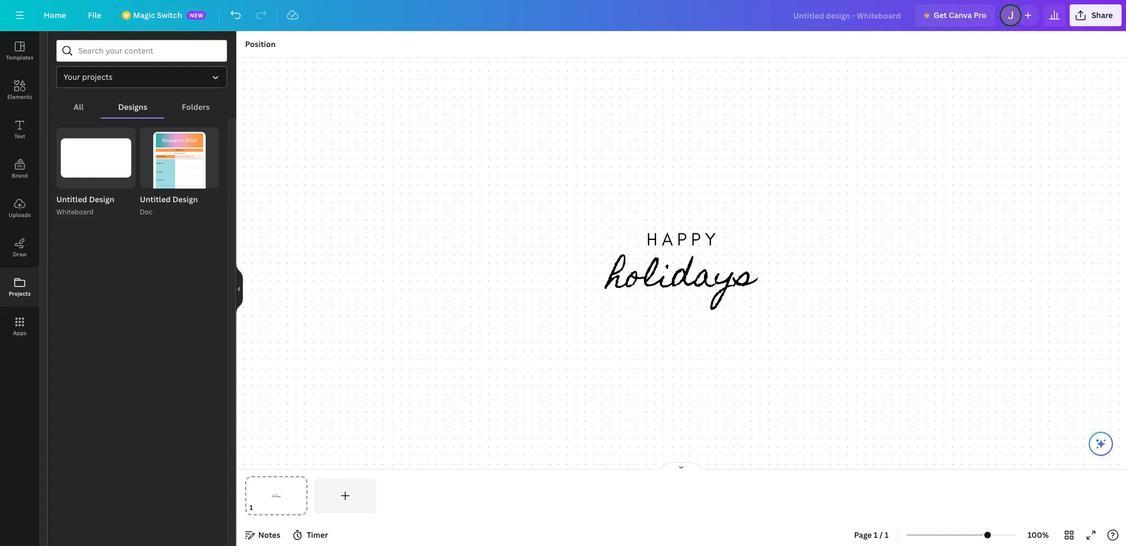 Task type: vqa. For each thing, say whether or not it's contained in the screenshot.
the Your projects
yes



Task type: describe. For each thing, give the bounding box(es) containing it.
main menu bar
[[0, 0, 1126, 31]]

holidays
[[608, 244, 755, 314]]

position button
[[241, 36, 280, 53]]

folders
[[182, 102, 210, 112]]

new
[[190, 11, 203, 19]]

projects button
[[0, 268, 39, 307]]

doc
[[140, 208, 153, 217]]

group for untitled design whiteboard
[[56, 128, 135, 189]]

designs button
[[101, 97, 165, 118]]

your projects
[[63, 72, 113, 82]]

folders button
[[165, 97, 227, 118]]

share button
[[1070, 4, 1122, 26]]

magic switch
[[133, 10, 182, 20]]

all
[[74, 102, 84, 112]]

get canva pro
[[934, 10, 987, 20]]

pro
[[974, 10, 987, 20]]

Select ownership filter button
[[56, 66, 227, 88]]

timer button
[[289, 527, 333, 545]]

100% button
[[1021, 527, 1056, 545]]

2 untitled design group from the left
[[140, 128, 219, 218]]

home
[[44, 10, 66, 20]]

page 1 / 1
[[854, 530, 889, 541]]

get canva pro button
[[915, 4, 995, 26]]

brand button
[[0, 149, 39, 189]]

hide pages image
[[655, 462, 708, 471]]

templates
[[6, 54, 33, 61]]

whiteboard
[[56, 208, 94, 217]]

your
[[63, 72, 80, 82]]

share
[[1092, 10, 1113, 20]]

brand
[[12, 172, 28, 180]]

untitled for untitled design whiteboard
[[56, 194, 87, 205]]

timer
[[307, 530, 328, 541]]

home link
[[35, 4, 75, 26]]

position
[[245, 39, 276, 49]]

file button
[[79, 4, 110, 26]]

2 1 from the left
[[885, 530, 889, 541]]

page 1 image
[[245, 479, 307, 514]]



Task type: locate. For each thing, give the bounding box(es) containing it.
uploads
[[9, 211, 31, 219]]

Design title text field
[[785, 4, 911, 26]]

all button
[[56, 97, 101, 118]]

1 design from the left
[[89, 194, 114, 205]]

group
[[56, 128, 135, 189], [140, 128, 219, 207]]

notes button
[[241, 527, 285, 545]]

projects
[[9, 290, 31, 298]]

0 horizontal spatial untitled design group
[[56, 128, 135, 218]]

1 horizontal spatial untitled design group
[[140, 128, 219, 218]]

0 horizontal spatial design
[[89, 194, 114, 205]]

design
[[89, 194, 114, 205], [172, 194, 198, 205]]

untitled design doc
[[140, 194, 198, 217]]

untitled inside the untitled design whiteboard
[[56, 194, 87, 205]]

apps button
[[0, 307, 39, 346]]

uploads button
[[0, 189, 39, 228]]

0 horizontal spatial 1
[[874, 530, 878, 541]]

untitled
[[56, 194, 87, 205], [140, 194, 171, 205]]

2 group from the left
[[140, 128, 219, 207]]

1 untitled from the left
[[56, 194, 87, 205]]

1 horizontal spatial 1
[[885, 530, 889, 541]]

elements button
[[0, 71, 39, 110]]

untitled design whiteboard
[[56, 194, 114, 217]]

side panel tab list
[[0, 31, 39, 346]]

text
[[14, 132, 25, 140]]

group for untitled design doc
[[140, 128, 219, 207]]

magic
[[133, 10, 155, 20]]

1 horizontal spatial design
[[172, 194, 198, 205]]

Page title text field
[[258, 503, 262, 514]]

1 left /
[[874, 530, 878, 541]]

untitled up whiteboard
[[56, 194, 87, 205]]

0 horizontal spatial untitled
[[56, 194, 87, 205]]

untitled for untitled design doc
[[140, 194, 171, 205]]

untitled inside "untitled design doc"
[[140, 194, 171, 205]]

1
[[874, 530, 878, 541], [885, 530, 889, 541]]

canva assistant image
[[1095, 438, 1108, 451]]

1 group from the left
[[56, 128, 135, 189]]

get
[[934, 10, 947, 20]]

designs
[[118, 102, 147, 112]]

1 untitled design group from the left
[[56, 128, 135, 218]]

1 horizontal spatial group
[[140, 128, 219, 207]]

untitled up doc
[[140, 194, 171, 205]]

projects
[[82, 72, 113, 82]]

2 untitled from the left
[[140, 194, 171, 205]]

design inside "untitled design doc"
[[172, 194, 198, 205]]

100%
[[1028, 530, 1049, 541]]

switch
[[157, 10, 182, 20]]

elements
[[7, 93, 32, 101]]

page
[[854, 530, 872, 541]]

draw
[[13, 251, 27, 258]]

2 design from the left
[[172, 194, 198, 205]]

hide image
[[236, 263, 243, 315]]

/
[[880, 530, 883, 541]]

1 1 from the left
[[874, 530, 878, 541]]

apps
[[13, 329, 26, 337]]

text button
[[0, 110, 39, 149]]

happy
[[647, 229, 720, 250]]

canva
[[949, 10, 972, 20]]

untitled design group
[[56, 128, 135, 218], [140, 128, 219, 218]]

Search your content search field
[[78, 41, 220, 61]]

1 right /
[[885, 530, 889, 541]]

0 horizontal spatial group
[[56, 128, 135, 189]]

draw button
[[0, 228, 39, 268]]

file
[[88, 10, 101, 20]]

templates button
[[0, 31, 39, 71]]

design for untitled design doc
[[172, 194, 198, 205]]

1 horizontal spatial untitled
[[140, 194, 171, 205]]

notes
[[258, 530, 280, 541]]

design for untitled design whiteboard
[[89, 194, 114, 205]]

design inside the untitled design whiteboard
[[89, 194, 114, 205]]



